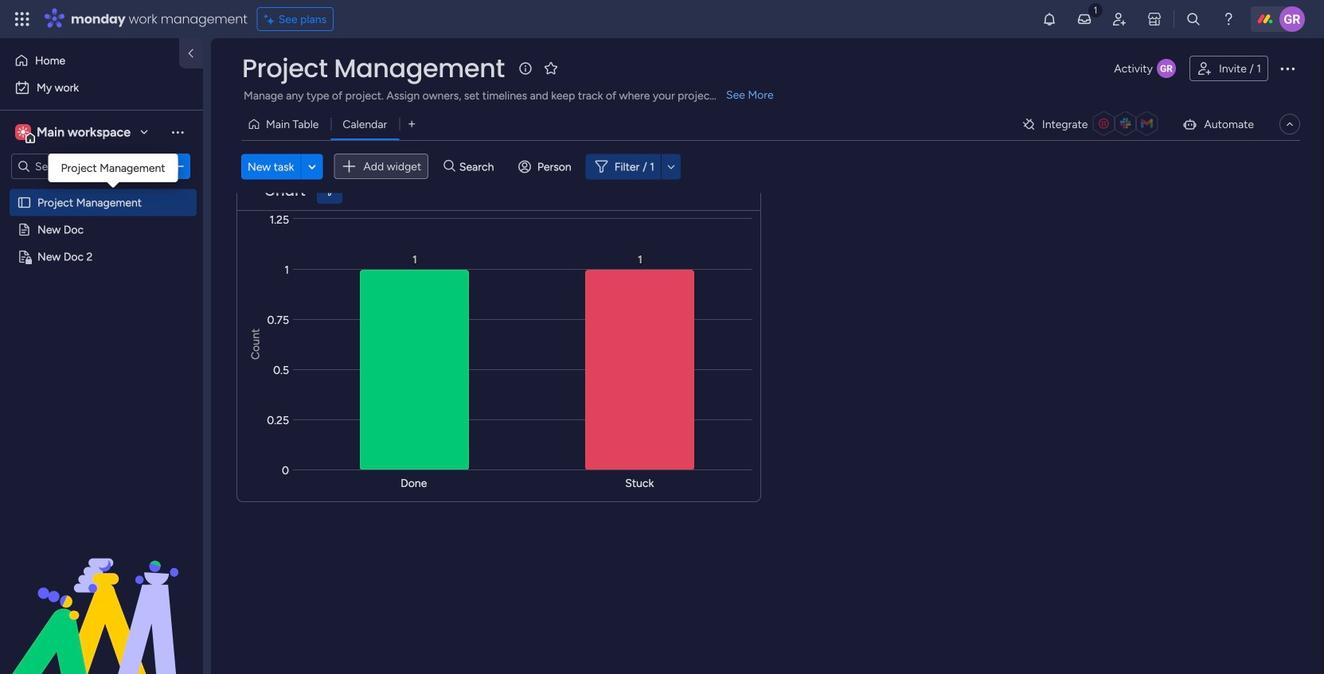 Task type: vqa. For each thing, say whether or not it's contained in the screenshot.
Doc to the bottom
no



Task type: locate. For each thing, give the bounding box(es) containing it.
0 vertical spatial options image
[[1279, 59, 1298, 78]]

v2 search image
[[444, 158, 456, 176]]

option
[[10, 48, 170, 73], [10, 75, 194, 100], [0, 188, 203, 192]]

None field
[[238, 52, 509, 85], [260, 181, 310, 202], [238, 52, 509, 85], [260, 181, 310, 202]]

search everything image
[[1186, 11, 1202, 27]]

1 horizontal spatial options image
[[1279, 59, 1298, 78]]

add view image
[[409, 118, 415, 130]]

1 vertical spatial options image
[[170, 159, 186, 174]]

options image down workspace options 'image'
[[170, 159, 186, 174]]

notifications image
[[1042, 11, 1058, 27]]

lottie animation image
[[0, 514, 203, 675]]

2 workspace image from the left
[[18, 123, 29, 141]]

options image
[[1279, 59, 1298, 78], [170, 159, 186, 174]]

public board image
[[17, 195, 32, 210]]

1 workspace image from the left
[[15, 123, 31, 141]]

dapulse drag handle 3 image
[[247, 185, 253, 197]]

options image down greg robinson image
[[1279, 59, 1298, 78]]

monday marketplace image
[[1147, 11, 1163, 27]]

select product image
[[14, 11, 30, 27]]

Search field
[[456, 156, 503, 178]]

workspace image
[[15, 123, 31, 141], [18, 123, 29, 141]]

2 vertical spatial option
[[0, 188, 203, 192]]

list box
[[0, 186, 203, 486]]

1 image
[[1089, 1, 1103, 19]]

0 vertical spatial option
[[10, 48, 170, 73]]

collapse board header image
[[1284, 118, 1297, 131]]



Task type: describe. For each thing, give the bounding box(es) containing it.
arrow down image
[[662, 157, 681, 176]]

workspace options image
[[170, 124, 186, 140]]

greg robinson image
[[1280, 6, 1306, 32]]

0 horizontal spatial options image
[[170, 159, 186, 174]]

show board description image
[[516, 61, 535, 76]]

angle down image
[[308, 161, 316, 173]]

invite members image
[[1112, 11, 1128, 27]]

1 vertical spatial option
[[10, 75, 194, 100]]

update feed image
[[1077, 11, 1093, 27]]

lottie animation element
[[0, 514, 203, 675]]

private board image
[[17, 249, 32, 264]]

board activity image
[[1157, 59, 1177, 78]]

see plans image
[[264, 10, 279, 28]]

help image
[[1221, 11, 1237, 27]]

Search in workspace field
[[33, 157, 133, 176]]

public board image
[[17, 222, 32, 237]]

add to favorites image
[[543, 60, 559, 76]]

workspace selection element
[[15, 123, 133, 143]]



